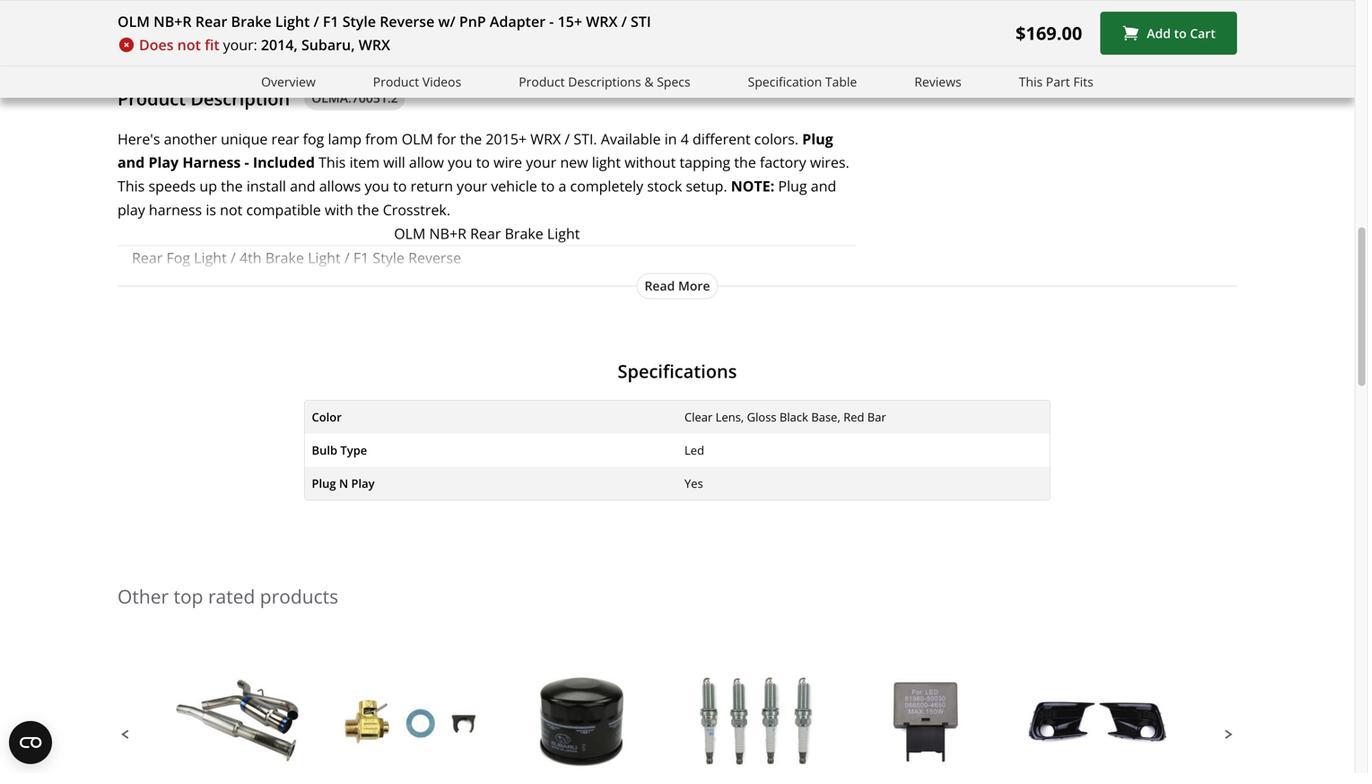 Task type: describe. For each thing, give the bounding box(es) containing it.
for inside rear fog light / 4th brake light / f1 style reverse this is for when you are hardparked at a super cool meet, but decide it is time to blast out of there. let everyone know they need to get out of the way cause you're coming through.
[[177, 272, 196, 291]]

pnp
[[459, 12, 486, 31]]

new
[[560, 153, 588, 172]]

included
[[253, 153, 315, 172]]

super
[[405, 272, 444, 291]]

0 vertical spatial reverse
[[380, 12, 435, 31]]

add
[[1147, 24, 1171, 41]]

to down will
[[393, 176, 407, 196]]

crosstrek.
[[383, 200, 450, 219]]

plug for plug n play
[[312, 476, 336, 492]]

let
[[132, 296, 153, 315]]

2015+
[[486, 129, 527, 148]]

way
[[443, 296, 470, 315]]

red
[[844, 409, 864, 425]]

base,
[[811, 409, 840, 425]]

n
[[339, 476, 348, 492]]

item
[[350, 153, 380, 172]]

black
[[780, 409, 808, 425]]

is inside plug and play harness is not compatible with the crosstrek. olm nb+r rear brake light
[[206, 200, 216, 219]]

when
[[200, 272, 237, 291]]

this item will allow you to wire your new light without tapping the factory wires. this speeds up the install and allows you to return your vehicle to a completely stock setup.
[[118, 153, 849, 196]]

fog
[[303, 129, 324, 148]]

to inside "button"
[[1174, 24, 1187, 41]]

compatible
[[246, 200, 321, 219]]

up
[[200, 176, 217, 196]]

reverse inside rear fog light / 4th brake light / f1 style reverse this is for when you are hardparked at a super cool meet, but decide it is time to blast out of there. let everyone know they need to get out of the way cause you're coming through.
[[408, 248, 461, 268]]

vehicle
[[491, 176, 537, 196]]

0 horizontal spatial is
[[163, 272, 173, 291]]

1 vertical spatial you
[[365, 176, 389, 196]]

without
[[625, 153, 676, 172]]

you're
[[516, 296, 557, 315]]

return
[[411, 176, 453, 196]]

bulb type
[[312, 442, 367, 458]]

0 vertical spatial nb+r
[[154, 12, 192, 31]]

1 horizontal spatial out
[[709, 272, 732, 291]]

bulb
[[312, 442, 337, 458]]

&
[[644, 73, 654, 90]]

reviews
[[915, 73, 962, 90]]

0 vertical spatial style
[[342, 12, 376, 31]]

decide
[[547, 272, 591, 291]]

olma.70051.2
[[312, 89, 398, 106]]

setup.
[[686, 176, 727, 196]]

reviews link
[[915, 72, 962, 92]]

everyone
[[156, 296, 218, 315]]

/ left sti on the top
[[621, 12, 627, 31]]

1 horizontal spatial for
[[437, 129, 456, 148]]

specifications
[[618, 359, 737, 383]]

color
[[312, 409, 342, 425]]

cart
[[1190, 24, 1216, 41]]

harness
[[149, 200, 202, 219]]

table
[[825, 73, 857, 90]]

plug and play harness - included
[[118, 129, 833, 172]]

there.
[[753, 272, 792, 291]]

read
[[645, 277, 675, 294]]

gloss
[[747, 409, 777, 425]]

will
[[383, 153, 405, 172]]

to left "get"
[[332, 296, 346, 315]]

it
[[595, 272, 604, 291]]

the left 2015+
[[460, 129, 482, 148]]

light inside plug and play harness is not compatible with the crosstrek. olm nb+r rear brake light
[[547, 224, 580, 243]]

0 vertical spatial olm
[[118, 12, 150, 31]]

other
[[118, 584, 169, 609]]

adapter
[[490, 12, 546, 31]]

speeds
[[148, 176, 196, 196]]

2014,
[[261, 35, 298, 54]]

wire
[[494, 153, 522, 172]]

0 vertical spatial your
[[526, 153, 557, 172]]

/ up 'subaru,'
[[314, 12, 319, 31]]

lamp
[[328, 129, 362, 148]]

plug for plug and play harness is not compatible with the crosstrek. olm nb+r rear brake light
[[778, 176, 807, 196]]

and inside the this item will allow you to wire your new light without tapping the factory wires. this speeds up the install and allows you to return your vehicle to a completely stock setup.
[[290, 176, 315, 196]]

plug and play harness is not compatible with the crosstrek. olm nb+r rear brake light
[[118, 176, 836, 243]]

0 vertical spatial rear
[[195, 12, 227, 31]]

need
[[295, 296, 328, 315]]

to right time
[[656, 272, 669, 291]]

clear lens, gloss black base, red bar
[[685, 409, 886, 425]]

available
[[601, 129, 661, 148]]

nb+r inside plug and play harness is not compatible with the crosstrek. olm nb+r rear brake light
[[429, 224, 466, 243]]

bar
[[867, 409, 886, 425]]

they
[[262, 296, 291, 315]]

and for harness
[[118, 153, 145, 172]]

rear inside rear fog light / 4th brake light / f1 style reverse this is for when you are hardparked at a super cool meet, but decide it is time to blast out of there. let everyone know they need to get out of the way cause you're coming through.
[[132, 248, 163, 268]]

colors.
[[754, 129, 799, 148]]

/ left 4th
[[231, 248, 236, 268]]

descriptions
[[568, 73, 641, 90]]

1 vertical spatial out
[[374, 296, 397, 315]]

play
[[118, 200, 145, 219]]

subaru,
[[301, 35, 355, 54]]

/ up hardparked
[[344, 248, 350, 268]]

specification table link
[[748, 72, 857, 92]]

$169.00
[[1016, 21, 1082, 45]]

unique
[[221, 129, 268, 148]]

2 horizontal spatial is
[[608, 272, 618, 291]]

2 horizontal spatial wrx
[[586, 12, 618, 31]]

read more
[[645, 277, 710, 294]]

allows
[[319, 176, 361, 196]]

15+
[[558, 12, 582, 31]]

rated
[[208, 584, 255, 609]]

product for product videos
[[373, 73, 419, 90]]

1 vertical spatial olm
[[402, 129, 433, 148]]

1 vertical spatial wrx
[[359, 35, 390, 54]]

a inside rear fog light / 4th brake light / f1 style reverse this is for when you are hardparked at a super cool meet, but decide it is time to blast out of there. let everyone know they need to get out of the way cause you're coming through.
[[394, 272, 402, 291]]

specs
[[657, 73, 691, 90]]

at
[[377, 272, 390, 291]]

w/
[[438, 12, 456, 31]]

more
[[678, 277, 710, 294]]



Task type: locate. For each thing, give the bounding box(es) containing it.
0 horizontal spatial f1
[[323, 12, 339, 31]]

you down here's another unique rear fog lamp from olm for the 2015+ wrx / sti.  available in 4 different colors.
[[448, 153, 472, 172]]

know
[[222, 296, 258, 315]]

your down plug and play harness - included
[[457, 176, 487, 196]]

play up speeds
[[148, 153, 179, 172]]

1 horizontal spatial and
[[290, 176, 315, 196]]

wrx down 'olm nb+r rear brake light / f1 style reverse w/ pnp adapter - 15+ wrx / sti'
[[359, 35, 390, 54]]

this up the play
[[118, 176, 145, 196]]

for up 'allow' in the left top of the page
[[437, 129, 456, 148]]

you down item
[[365, 176, 389, 196]]

0 vertical spatial out
[[709, 272, 732, 291]]

to left wire
[[476, 153, 490, 172]]

this part fits link
[[1019, 72, 1094, 92]]

0 horizontal spatial for
[[177, 272, 196, 291]]

1 horizontal spatial f1
[[353, 248, 369, 268]]

1 horizontal spatial you
[[365, 176, 389, 196]]

0 horizontal spatial nb+r
[[154, 12, 192, 31]]

- left 15+ on the top left of the page
[[549, 12, 554, 31]]

reverse up 'super'
[[408, 248, 461, 268]]

olm inside plug and play harness is not compatible with the crosstrek. olm nb+r rear brake light
[[394, 224, 426, 243]]

- inside plug and play harness - included
[[244, 153, 249, 172]]

rear up meet,
[[470, 224, 501, 243]]

open widget image
[[9, 721, 52, 764]]

product up "here's"
[[118, 86, 186, 111]]

2 horizontal spatial product
[[519, 73, 565, 90]]

description
[[190, 86, 290, 111]]

not inside plug and play harness is not compatible with the crosstrek. olm nb+r rear brake light
[[220, 200, 243, 219]]

olm down crosstrek.
[[394, 224, 426, 243]]

and down "here's"
[[118, 153, 145, 172]]

rear
[[271, 129, 299, 148]]

product videos
[[373, 73, 461, 90]]

out right blast
[[709, 272, 732, 291]]

light
[[275, 12, 310, 31], [547, 224, 580, 243], [194, 248, 227, 268], [308, 248, 341, 268]]

install
[[247, 176, 286, 196]]

plug inside plug and play harness is not compatible with the crosstrek. olm nb+r rear brake light
[[778, 176, 807, 196]]

4
[[681, 129, 689, 148]]

0 horizontal spatial of
[[400, 296, 414, 315]]

rear up fit
[[195, 12, 227, 31]]

1 vertical spatial brake
[[505, 224, 543, 243]]

0 vertical spatial you
[[448, 153, 472, 172]]

meet,
[[479, 272, 517, 291]]

other top rated products
[[118, 584, 338, 609]]

f1 up 'subaru,'
[[323, 12, 339, 31]]

are
[[269, 272, 291, 291]]

cause
[[473, 296, 512, 315]]

1 vertical spatial not
[[220, 200, 243, 219]]

plug for plug and play harness - included
[[802, 129, 833, 148]]

brake inside rear fog light / 4th brake light / f1 style reverse this is for when you are hardparked at a super cool meet, but decide it is time to blast out of there. let everyone know they need to get out of the way cause you're coming through.
[[265, 248, 304, 268]]

plug n play
[[312, 476, 375, 492]]

completely
[[570, 176, 643, 196]]

brake
[[231, 12, 272, 31], [505, 224, 543, 243], [265, 248, 304, 268]]

0 horizontal spatial you
[[241, 272, 265, 291]]

style up 'subaru,'
[[342, 12, 376, 31]]

to right add
[[1174, 24, 1187, 41]]

fits
[[1073, 73, 1094, 90]]

product for product descriptions & specs
[[519, 73, 565, 90]]

2 vertical spatial plug
[[312, 476, 336, 492]]

light up decide
[[547, 224, 580, 243]]

but
[[521, 272, 544, 291]]

nb+r up does
[[154, 12, 192, 31]]

out down at
[[374, 296, 397, 315]]

get
[[350, 296, 370, 315]]

and inside plug and play harness - included
[[118, 153, 145, 172]]

f1 up hardparked
[[353, 248, 369, 268]]

2 vertical spatial you
[[241, 272, 265, 291]]

1 vertical spatial for
[[177, 272, 196, 291]]

led
[[685, 442, 704, 458]]

brake up 'are' on the left
[[265, 248, 304, 268]]

plug
[[802, 129, 833, 148], [778, 176, 807, 196], [312, 476, 336, 492]]

light up when on the top left
[[194, 248, 227, 268]]

reverse left w/
[[380, 12, 435, 31]]

the inside plug and play harness is not compatible with the crosstrek. olm nb+r rear brake light
[[357, 200, 379, 219]]

/
[[314, 12, 319, 31], [621, 12, 627, 31], [565, 129, 570, 148], [231, 248, 236, 268], [344, 248, 350, 268]]

light up hardparked
[[308, 248, 341, 268]]

a
[[558, 176, 566, 196], [394, 272, 402, 291]]

0 horizontal spatial -
[[244, 153, 249, 172]]

specification table
[[748, 73, 857, 90]]

1 vertical spatial -
[[244, 153, 249, 172]]

0 vertical spatial play
[[148, 153, 179, 172]]

the right 'with'
[[357, 200, 379, 219]]

1 horizontal spatial rear
[[195, 12, 227, 31]]

olm nb+r rear brake light / f1 style reverse w/ pnp adapter - 15+ wrx / sti
[[118, 12, 651, 31]]

1 horizontal spatial of
[[735, 272, 749, 291]]

the inside rear fog light / 4th brake light / f1 style reverse this is for when you are hardparked at a super cool meet, but decide it is time to blast out of there. let everyone know they need to get out of the way cause you're coming through.
[[418, 296, 440, 315]]

0 vertical spatial a
[[558, 176, 566, 196]]

2 horizontal spatial rear
[[470, 224, 501, 243]]

nb+r down crosstrek.
[[429, 224, 466, 243]]

2 vertical spatial wrx
[[530, 129, 561, 148]]

1 vertical spatial reverse
[[408, 248, 461, 268]]

for up everyone
[[177, 272, 196, 291]]

product description
[[118, 86, 290, 111]]

a inside the this item will allow you to wire your new light without tapping the factory wires. this speeds up the install and allows you to return your vehicle to a completely stock setup.
[[558, 176, 566, 196]]

1 vertical spatial play
[[351, 476, 375, 492]]

1 horizontal spatial is
[[206, 200, 216, 219]]

2 vertical spatial brake
[[265, 248, 304, 268]]

your left new
[[526, 153, 557, 172]]

0 vertical spatial plug
[[802, 129, 833, 148]]

clear
[[685, 409, 713, 425]]

0 horizontal spatial product
[[118, 86, 186, 111]]

overview
[[261, 73, 316, 90]]

2 horizontal spatial you
[[448, 153, 472, 172]]

2 vertical spatial rear
[[132, 248, 163, 268]]

for
[[437, 129, 456, 148], [177, 272, 196, 291]]

1 vertical spatial nb+r
[[429, 224, 466, 243]]

the down 'super'
[[418, 296, 440, 315]]

0 horizontal spatial a
[[394, 272, 402, 291]]

brake inside plug and play harness is not compatible with the crosstrek. olm nb+r rear brake light
[[505, 224, 543, 243]]

your:
[[223, 35, 257, 54]]

fit
[[205, 35, 219, 54]]

fog
[[166, 248, 190, 268]]

and down included on the left top of the page
[[290, 176, 315, 196]]

0 vertical spatial for
[[437, 129, 456, 148]]

this part fits
[[1019, 73, 1094, 90]]

and inside plug and play harness is not compatible with the crosstrek. olm nb+r rear brake light
[[811, 176, 836, 196]]

1 horizontal spatial product
[[373, 73, 419, 90]]

harness
[[182, 153, 241, 172]]

wrx up new
[[530, 129, 561, 148]]

note:
[[731, 176, 775, 196]]

sti.
[[574, 129, 597, 148]]

0 horizontal spatial rear
[[132, 248, 163, 268]]

1 vertical spatial of
[[400, 296, 414, 315]]

plug down factory
[[778, 176, 807, 196]]

add to cart
[[1147, 24, 1216, 41]]

tapping
[[680, 153, 730, 172]]

1 vertical spatial style
[[373, 248, 405, 268]]

is down the up
[[206, 200, 216, 219]]

another
[[164, 129, 217, 148]]

wrx
[[586, 12, 618, 31], [359, 35, 390, 54], [530, 129, 561, 148]]

2 horizontal spatial and
[[811, 176, 836, 196]]

this left part
[[1019, 73, 1043, 90]]

product left descriptions
[[519, 73, 565, 90]]

overview link
[[261, 72, 316, 92]]

you inside rear fog light / 4th brake light / f1 style reverse this is for when you are hardparked at a super cool meet, but decide it is time to blast out of there. let everyone know they need to get out of the way cause you're coming through.
[[241, 272, 265, 291]]

product descriptions & specs link
[[519, 72, 691, 92]]

1 vertical spatial f1
[[353, 248, 369, 268]]

wrx right 15+ on the top left of the page
[[586, 12, 618, 31]]

-
[[549, 12, 554, 31], [244, 153, 249, 172]]

product inside "link"
[[519, 73, 565, 90]]

this
[[1019, 73, 1043, 90], [319, 153, 346, 172], [118, 176, 145, 196], [132, 272, 159, 291]]

2 vertical spatial olm
[[394, 224, 426, 243]]

this up the let
[[132, 272, 159, 291]]

play for and
[[148, 153, 179, 172]]

your
[[526, 153, 557, 172], [457, 176, 487, 196]]

is right the it
[[608, 272, 618, 291]]

product left the videos
[[373, 73, 419, 90]]

1 horizontal spatial -
[[549, 12, 554, 31]]

f1 inside rear fog light / 4th brake light / f1 style reverse this is for when you are hardparked at a super cool meet, but decide it is time to blast out of there. let everyone know they need to get out of the way cause you're coming through.
[[353, 248, 369, 268]]

0 vertical spatial not
[[177, 35, 201, 54]]

of down 'super'
[[400, 296, 414, 315]]

rear fog light / 4th brake light / f1 style reverse this is for when you are hardparked at a super cool meet, but decide it is time to blast out of there. let everyone know they need to get out of the way cause you're coming through.
[[132, 248, 792, 315]]

style up at
[[373, 248, 405, 268]]

0 vertical spatial brake
[[231, 12, 272, 31]]

0 horizontal spatial out
[[374, 296, 397, 315]]

rear left "fog"
[[132, 248, 163, 268]]

/ left sti.
[[565, 129, 570, 148]]

1 horizontal spatial your
[[526, 153, 557, 172]]

play inside plug and play harness - included
[[148, 153, 179, 172]]

blast
[[673, 272, 705, 291]]

0 horizontal spatial your
[[457, 176, 487, 196]]

1 horizontal spatial play
[[351, 476, 375, 492]]

1 vertical spatial rear
[[470, 224, 501, 243]]

0 vertical spatial wrx
[[586, 12, 618, 31]]

and down wires.
[[811, 176, 836, 196]]

plug up wires.
[[802, 129, 833, 148]]

1 vertical spatial plug
[[778, 176, 807, 196]]

plug left n
[[312, 476, 336, 492]]

stock
[[647, 176, 682, 196]]

1 horizontal spatial nb+r
[[429, 224, 466, 243]]

of left there.
[[735, 272, 749, 291]]

not left fit
[[177, 35, 201, 54]]

0 vertical spatial f1
[[323, 12, 339, 31]]

- down unique in the top of the page
[[244, 153, 249, 172]]

the right the up
[[221, 176, 243, 196]]

light
[[592, 153, 621, 172]]

products
[[260, 584, 338, 609]]

with
[[325, 200, 353, 219]]

this up "allows"
[[319, 153, 346, 172]]

play right n
[[351, 476, 375, 492]]

you down 4th
[[241, 272, 265, 291]]

0 vertical spatial of
[[735, 272, 749, 291]]

add to cart button
[[1100, 12, 1237, 55]]

a right at
[[394, 272, 402, 291]]

1 vertical spatial your
[[457, 176, 487, 196]]

0 vertical spatial -
[[549, 12, 554, 31]]

allow
[[409, 153, 444, 172]]

brake up the your:
[[231, 12, 272, 31]]

0 horizontal spatial and
[[118, 153, 145, 172]]

product for product description
[[118, 86, 186, 111]]

the
[[460, 129, 482, 148], [734, 153, 756, 172], [221, 176, 243, 196], [357, 200, 379, 219], [418, 296, 440, 315]]

wires.
[[810, 153, 849, 172]]

1 horizontal spatial a
[[558, 176, 566, 196]]

is down "fog"
[[163, 272, 173, 291]]

style inside rear fog light / 4th brake light / f1 style reverse this is for when you are hardparked at a super cool meet, but decide it is time to blast out of there. let everyone know they need to get out of the way cause you're coming through.
[[373, 248, 405, 268]]

the up the note:
[[734, 153, 756, 172]]

to right vehicle
[[541, 176, 555, 196]]

time
[[622, 272, 652, 291]]

0 horizontal spatial play
[[148, 153, 179, 172]]

play for n
[[351, 476, 375, 492]]

videos
[[422, 73, 461, 90]]

olm up 'allow' in the left top of the page
[[402, 129, 433, 148]]

from
[[365, 129, 398, 148]]

1 horizontal spatial wrx
[[530, 129, 561, 148]]

a down new
[[558, 176, 566, 196]]

light up 2014,
[[275, 12, 310, 31]]

top
[[174, 584, 203, 609]]

reverse
[[380, 12, 435, 31], [408, 248, 461, 268]]

and for harness
[[811, 176, 836, 196]]

does not fit your: 2014, subaru, wrx
[[139, 35, 390, 54]]

1 horizontal spatial not
[[220, 200, 243, 219]]

you
[[448, 153, 472, 172], [365, 176, 389, 196], [241, 272, 265, 291]]

this inside rear fog light / 4th brake light / f1 style reverse this is for when you are hardparked at a super cool meet, but decide it is time to blast out of there. let everyone know they need to get out of the way cause you're coming through.
[[132, 272, 159, 291]]

product descriptions & specs
[[519, 73, 691, 90]]

0 horizontal spatial wrx
[[359, 35, 390, 54]]

brake down vehicle
[[505, 224, 543, 243]]

1 vertical spatial a
[[394, 272, 402, 291]]

here's another unique rear fog lamp from olm for the 2015+ wrx / sti.  available in 4 different colors.
[[118, 129, 802, 148]]

factory
[[760, 153, 806, 172]]

rear inside plug and play harness is not compatible with the crosstrek. olm nb+r rear brake light
[[470, 224, 501, 243]]

lens,
[[716, 409, 744, 425]]

style
[[342, 12, 376, 31], [373, 248, 405, 268]]

olm up does
[[118, 12, 150, 31]]

out
[[709, 272, 732, 291], [374, 296, 397, 315]]

plug inside plug and play harness - included
[[802, 129, 833, 148]]

does
[[139, 35, 174, 54]]

0 horizontal spatial not
[[177, 35, 201, 54]]

nb+r
[[154, 12, 192, 31], [429, 224, 466, 243]]

not down harness
[[220, 200, 243, 219]]

in
[[665, 129, 677, 148]]



Task type: vqa. For each thing, say whether or not it's contained in the screenshot.
This within Rear Fog Light / 4th Brake Light / F1 Style Reverse This is for when you are hardparked at a super cool meet, but decide it is time to blast out of there. Let everyone know they need to get out of the way cause you're coming through.
yes



